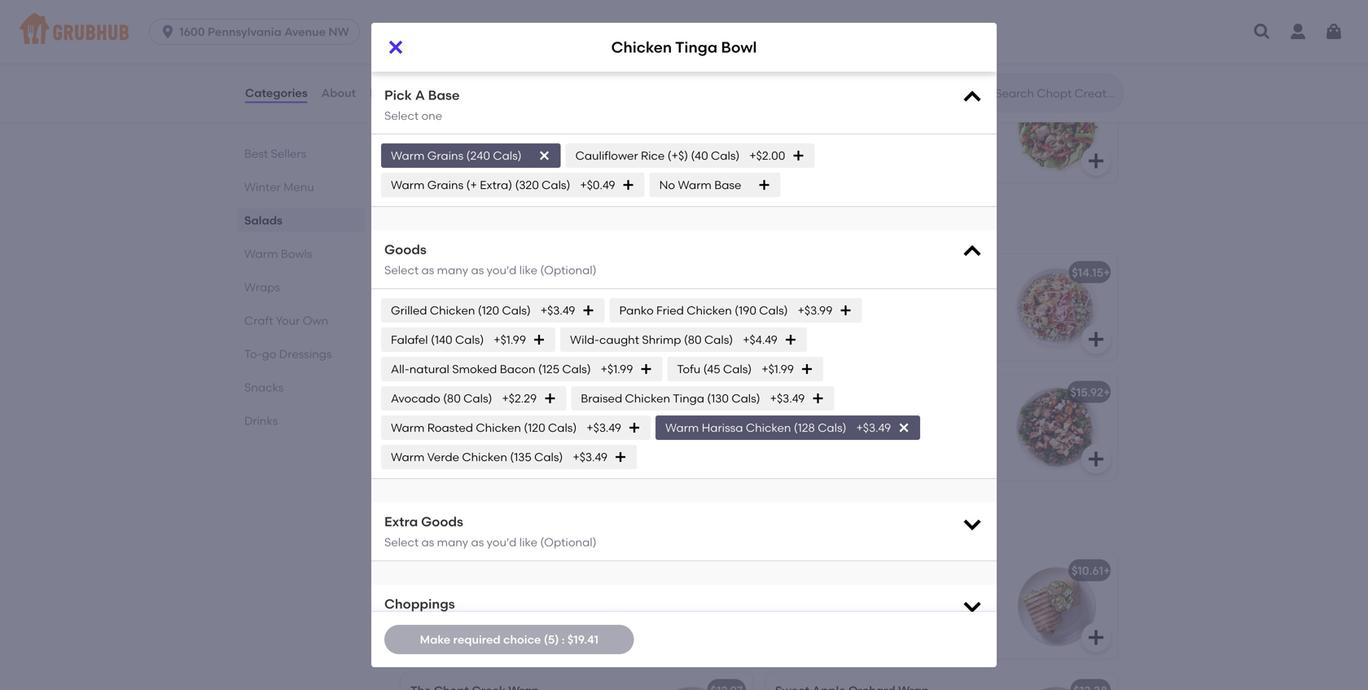 Task type: vqa. For each thing, say whether or not it's contained in the screenshot.


Task type: describe. For each thing, give the bounding box(es) containing it.
search icon image
[[970, 83, 989, 103]]

pick
[[385, 87, 412, 103]]

1 $10.61 from the left
[[707, 564, 739, 578]]

bowl for blissful harvest bowl image
[[863, 385, 891, 399]]

chips, inside cotija cheese, jalapeño peppers, tortilla chips, romaine
[[814, 603, 846, 617]]

cotija
[[411, 355, 442, 369]]

(135
[[510, 450, 532, 464]]

go
[[262, 347, 277, 361]]

kale caesar wrap image
[[631, 553, 753, 659]]

avocado (80 cals)
[[391, 391, 493, 405]]

menu
[[284, 180, 314, 194]]

warm down "warm grains (+ extra) (320 cals)"
[[398, 216, 449, 237]]

base for a
[[428, 87, 460, 103]]

mexican caesar wrap
[[776, 564, 900, 578]]

panko fried chicken, pepper jack cheese, corn, grape tomatoes, pickled red onions, carrots, romaine
[[411, 0, 608, 37]]

grilled for grilled chicken (120 cals)
[[391, 303, 427, 317]]

shallots,
[[925, 7, 970, 21]]

panko fried chicken (190 cals)
[[620, 303, 788, 317]]

wrap for mexican caesar wrap
[[870, 564, 900, 578]]

salad
[[488, 87, 521, 101]]

cals) right (110
[[487, 23, 516, 37]]

you'd inside extra goods select as many as you'd like (optional)
[[487, 535, 517, 549]]

1600 pennsylvania avenue nw button
[[149, 19, 367, 45]]

cals) down smoked
[[464, 391, 493, 405]]

cobb
[[454, 87, 486, 101]]

chicken tinga bowl image
[[631, 254, 753, 360]]

(125
[[539, 362, 560, 376]]

about
[[322, 86, 356, 100]]

tortilla inside cotija cheese, jalapeño peppers, tortilla chips, romaine
[[776, 603, 811, 617]]

categories button
[[244, 64, 309, 122]]

1 vertical spatial with
[[580, 305, 603, 319]]

1 $10.61 + from the left
[[707, 564, 746, 578]]

(110
[[465, 23, 485, 37]]

cals) down (125
[[548, 421, 577, 435]]

and
[[512, 305, 534, 319]]

wild-caught shrimp (80 cals)
[[570, 333, 734, 347]]

chinese chicken bowl
[[411, 385, 534, 399]]

categories
[[245, 86, 308, 100]]

(5)
[[544, 633, 559, 646]]

chinese chicken bowl image
[[631, 374, 753, 480]]

warm left verde
[[391, 450, 425, 464]]

warm down avocado
[[391, 421, 425, 435]]

avenue
[[284, 25, 326, 39]]

blue
[[584, 127, 608, 141]]

to-go dressings
[[244, 347, 332, 361]]

bacon
[[500, 362, 536, 376]]

grape inside panko fried chicken, pepper jack cheese, corn, grape tomatoes, pickled red onions, carrots, romaine
[[487, 7, 520, 21]]

the chopt greek wrap image
[[631, 672, 753, 690]]

+$1.99 for tofu (45 cals)
[[762, 362, 794, 376]]

warm right no
[[678, 178, 712, 192]]

+$3.49 for braised chicken tinga (130 cals)
[[771, 391, 805, 405]]

avocado, inside your choice of base drizzled with mexican goddess and topped with braised chicken tinga, avocado, black beans, tortilla chips, scallions, cotija cheese, marinated kale
[[535, 322, 588, 335]]

cheese, inside the grilled chicken, avocado, all-natural smoked bacon, cage-free egg, blue cheese, grape tomatoes, romaine
[[411, 143, 453, 157]]

choppings
[[385, 596, 455, 612]]

grilled for grilled chicken, carrots, roasted broccoli, pickled red onions, roasted almonds, spinach, romaine
[[776, 110, 812, 124]]

red inside grilled chicken, carrots, roasted broccoli, pickled red onions, roasted almonds, spinach, romaine
[[869, 127, 888, 141]]

wild-
[[570, 333, 600, 347]]

jack inside avocado, grape tomatoes, corn, pepper jack cheese, crispy shallots, romaine
[[819, 7, 842, 21]]

1600 pennsylvania avenue nw
[[179, 25, 349, 39]]

0 vertical spatial (120
[[478, 303, 500, 317]]

caesar for kale
[[438, 567, 479, 581]]

verde
[[427, 450, 460, 464]]

goods inside goods select as many as you'd like (optional)
[[385, 242, 427, 258]]

2 $10.61 from the left
[[1072, 564, 1104, 578]]

:
[[562, 633, 565, 646]]

warm down smoked in the left of the page
[[391, 149, 425, 163]]

classic
[[411, 87, 452, 101]]

warm down warm grains (240 cals)
[[391, 178, 425, 192]]

+$3.49 for warm verde chicken (135 cals)
[[573, 450, 608, 464]]

aged
[[411, 590, 441, 604]]

cauliflower rice (+$) (40 cals)
[[576, 149, 740, 163]]

pickled inside panko fried chicken, pepper jack cheese, corn, grape tomatoes, pickled red onions, carrots, romaine
[[411, 23, 451, 37]]

craft your own
[[244, 314, 328, 328]]

bowl for chicken tinga bowl image
[[494, 265, 521, 279]]

$15.92
[[1071, 385, 1104, 399]]

tortilla
[[391, 23, 428, 37]]

+$1.99 for all-natural smoked bacon (125 cals)
[[601, 362, 633, 376]]

0 vertical spatial roasted
[[908, 110, 951, 124]]

+$3.49 for grilled chicken (120 cals)
[[541, 303, 576, 317]]

all-
[[553, 110, 571, 124]]

+$0.49
[[581, 178, 616, 192]]

snacks
[[244, 381, 284, 394]]

mexican caesar wrap image
[[996, 553, 1118, 659]]

red inside panko fried chicken, pepper jack cheese, corn, grape tomatoes, pickled red onions, carrots, romaine
[[454, 23, 472, 37]]

jalapeño
[[857, 587, 906, 601]]

corn, inside avocado, grape tomatoes, corn, pepper jack cheese, crispy shallots, romaine
[[926, 0, 954, 4]]

cheese, inside your choice of base drizzled with mexican goddess and topped with braised chicken tinga, avocado, black beans, tortilla chips, scallions, cotija cheese, marinated kale
[[445, 355, 487, 369]]

warm roasted chicken (120 cals)
[[391, 421, 577, 435]]

0 horizontal spatial (80
[[443, 391, 461, 405]]

corn, inside panko fried chicken, pepper jack cheese, corn, grape tomatoes, pickled red onions, carrots, romaine
[[456, 7, 484, 21]]

(+$)
[[668, 149, 689, 163]]

classic cobb salad
[[411, 87, 521, 101]]

(320
[[515, 178, 539, 192]]

avocado, grape tomatoes, corn, pepper jack cheese, crispy shallots, romaine
[[776, 0, 970, 37]]

1 horizontal spatial choice
[[504, 633, 541, 646]]

grilled chicken (120 cals)
[[391, 303, 531, 317]]

make required choice (5) : $19.41
[[420, 633, 599, 646]]

tofu (45 cals)
[[677, 362, 752, 376]]

main navigation navigation
[[0, 0, 1369, 64]]

avocado, inside the grilled chicken, avocado, all-natural smoked bacon, cage-free egg, blue cheese, grape tomatoes, romaine
[[498, 110, 550, 124]]

natural inside the grilled chicken, avocado, all-natural smoked bacon, cage-free egg, blue cheese, grape tomatoes, romaine
[[571, 110, 611, 124]]

like inside goods select as many as you'd like (optional)
[[520, 263, 538, 277]]

drizzled
[[521, 289, 563, 302]]

grilled chicken, carrots, roasted broccoli, pickled red onions, roasted almonds, spinach, romaine
[[776, 110, 975, 157]]

cals) down 'cage-'
[[493, 149, 522, 163]]

sweet apple orchard wrap image
[[996, 672, 1118, 690]]

scallions,
[[557, 338, 608, 352]]

fried
[[657, 303, 684, 317]]

bowl for chinese chicken bowl image
[[507, 385, 534, 399]]

grape inside avocado, grape tomatoes, corn, pepper jack cheese, crispy shallots, romaine
[[831, 0, 864, 4]]

to-
[[244, 347, 262, 361]]

1 vertical spatial roasted
[[932, 127, 975, 141]]

peppers,
[[909, 587, 958, 601]]

avocado,
[[776, 0, 828, 4]]

1 horizontal spatial mexican
[[776, 564, 823, 578]]

free
[[532, 127, 553, 141]]

$14.15 +
[[1073, 265, 1111, 279]]

1 vertical spatial (120
[[524, 421, 546, 435]]

cals) right (135
[[535, 450, 563, 464]]

cauliflower
[[576, 149, 639, 163]]

shrimp
[[642, 333, 682, 347]]

cheese, inside cotija cheese, jalapeño peppers, tortilla chips, romaine
[[812, 587, 855, 601]]

romaine inside panko fried chicken, pepper jack cheese, corn, grape tomatoes, pickled red onions, carrots, romaine
[[562, 23, 608, 37]]

seller
[[444, 547, 470, 559]]

salads
[[244, 213, 283, 227]]

romaine inside grilled chicken, carrots, roasted broccoli, pickled red onions, roasted almonds, spinach, romaine
[[879, 143, 925, 157]]

aged parmesan, artisan croutons, kale & romaine
[[411, 590, 599, 620]]

avocado, grape tomatoes, corn, pepper jack cheese, crispy shallots, romaine button
[[766, 0, 1118, 62]]

as left seller
[[422, 535, 435, 549]]

(190
[[735, 303, 757, 317]]

blissful harvest bowl image
[[996, 374, 1118, 480]]

chicken
[[455, 322, 498, 335]]

1 horizontal spatial (80
[[684, 333, 702, 347]]

(optional) inside extra goods select as many as you'd like (optional)
[[541, 535, 597, 549]]

0 vertical spatial tinga
[[676, 38, 718, 56]]

reviews
[[370, 86, 415, 100]]

$19.41
[[568, 633, 599, 646]]

egg,
[[556, 127, 581, 141]]

1 vertical spatial bowls
[[281, 247, 312, 261]]

all-natural smoked bacon (125 cals)
[[391, 362, 591, 376]]

topped
[[537, 305, 577, 319]]

croutons,
[[547, 590, 599, 604]]

cals) right the (40
[[711, 149, 740, 163]]

crispy
[[890, 7, 923, 21]]

best for best seller
[[420, 547, 441, 559]]

pickled inside grilled chicken, carrots, roasted broccoli, pickled red onions, roasted almonds, spinach, romaine
[[826, 127, 867, 141]]

jack inside panko fried chicken, pepper jack cheese, corn, grape tomatoes, pickled red onions, carrots, romaine
[[567, 0, 591, 4]]

black
[[411, 338, 441, 352]]

warm down braised chicken tinga (130 cals) at the bottom of the page
[[666, 421, 699, 435]]

harissa
[[702, 421, 744, 435]]

extra
[[385, 514, 418, 530]]

make
[[420, 633, 451, 646]]

0 horizontal spatial warm bowls
[[244, 247, 312, 261]]

tortilla inside your choice of base drizzled with mexican goddess and topped with braised chicken tinga, avocado, black beans, tortilla chips, scallions, cotija cheese, marinated kale
[[484, 338, 519, 352]]

1 horizontal spatial chicken tinga bowl
[[612, 38, 757, 56]]

carrots, inside panko fried chicken, pepper jack cheese, corn, grape tomatoes, pickled red onions, carrots, romaine
[[517, 23, 559, 37]]

best seller
[[420, 547, 470, 559]]



Task type: locate. For each thing, give the bounding box(es) containing it.
1 horizontal spatial (120
[[524, 421, 546, 435]]

smoked
[[411, 127, 454, 141]]

select inside goods select as many as you'd like (optional)
[[385, 263, 419, 277]]

mexican up cotija
[[776, 564, 823, 578]]

1 horizontal spatial corn,
[[926, 0, 954, 4]]

0 vertical spatial best
[[244, 147, 268, 161]]

red up spinach,
[[869, 127, 888, 141]]

wraps up 'craft'
[[244, 280, 280, 294]]

reviews button
[[369, 64, 416, 122]]

grilled
[[411, 110, 447, 124], [776, 110, 812, 124], [391, 303, 427, 317]]

1 vertical spatial corn,
[[456, 7, 484, 21]]

romaine inside the grilled chicken, avocado, all-natural smoked bacon, cage-free egg, blue cheese, grape tomatoes, romaine
[[551, 143, 597, 157]]

cheese, inside avocado, grape tomatoes, corn, pepper jack cheese, crispy shallots, romaine
[[845, 7, 887, 21]]

warm harissa chicken (128 cals)
[[666, 421, 847, 435]]

grains left (+
[[428, 178, 464, 192]]

your up braised
[[411, 289, 435, 302]]

pepper inside panko fried chicken, pepper jack cheese, corn, grape tomatoes, pickled red onions, carrots, romaine
[[524, 0, 565, 4]]

braised chicken tinga (130 cals)
[[581, 391, 761, 405]]

+$3.99
[[798, 303, 833, 317]]

drinks
[[244, 414, 278, 428]]

romaine inside avocado, grape tomatoes, corn, pepper jack cheese, crispy shallots, romaine
[[776, 23, 822, 37]]

1 vertical spatial tomatoes,
[[523, 7, 579, 21]]

goddess
[[460, 305, 509, 319]]

1 horizontal spatial wraps
[[398, 514, 454, 535]]

0 vertical spatial grains
[[428, 149, 464, 163]]

1 vertical spatial best
[[420, 547, 441, 559]]

0 vertical spatial chicken tinga bowl
[[612, 38, 757, 56]]

cheese, up chips at the top left of the page
[[411, 7, 453, 21]]

1 vertical spatial select
[[385, 263, 419, 277]]

(optional) up croutons,
[[541, 535, 597, 549]]

tomatoes, inside panko fried chicken, pepper jack cheese, corn, grape tomatoes, pickled red onions, carrots, romaine
[[523, 7, 579, 21]]

svg image inside 1600 pennsylvania avenue nw button
[[160, 24, 176, 40]]

1 vertical spatial grains
[[428, 178, 464, 192]]

$15.33 +
[[705, 385, 746, 399]]

carrots,
[[517, 23, 559, 37], [863, 110, 906, 124]]

0 vertical spatial pepper
[[524, 0, 565, 4]]

select
[[385, 109, 419, 123], [385, 263, 419, 277], [385, 535, 419, 549]]

chicken, inside grilled chicken, carrots, roasted broccoli, pickled red onions, roasted almonds, spinach, romaine
[[815, 110, 861, 124]]

select down pick
[[385, 109, 419, 123]]

sellers
[[271, 147, 306, 161]]

+$3.49
[[541, 303, 576, 317], [771, 391, 805, 405], [587, 421, 622, 435], [857, 421, 892, 435], [573, 450, 608, 464]]

blissful harvest bowl
[[776, 385, 891, 399]]

grape up tortilla chips (110 cals)
[[487, 7, 520, 21]]

1 horizontal spatial wrap
[[870, 564, 900, 578]]

corn, up shallots,
[[926, 0, 954, 4]]

you'd right seller
[[487, 535, 517, 549]]

0 horizontal spatial $10.61
[[707, 564, 739, 578]]

jack up included
[[567, 0, 591, 4]]

panko left fried
[[411, 0, 445, 4]]

svg image
[[1253, 22, 1273, 42], [1325, 22, 1344, 42], [538, 149, 551, 162], [758, 179, 771, 192], [582, 304, 595, 317], [840, 304, 853, 317], [1087, 329, 1107, 349], [785, 333, 798, 346], [801, 363, 814, 376], [962, 595, 984, 618], [1087, 628, 1107, 647]]

(128
[[794, 421, 816, 435]]

bowls up goods select as many as you'd like (optional)
[[453, 216, 504, 237]]

1 horizontal spatial caesar
[[826, 564, 867, 578]]

0 horizontal spatial $10.61 +
[[707, 564, 746, 578]]

1 vertical spatial you'd
[[487, 535, 517, 549]]

1 horizontal spatial $10.61
[[1072, 564, 1104, 578]]

tomatoes, inside avocado, grape tomatoes, corn, pepper jack cheese, crispy shallots, romaine
[[867, 0, 923, 4]]

1 horizontal spatial chips,
[[814, 603, 846, 617]]

best for best sellers
[[244, 147, 268, 161]]

0 vertical spatial natural
[[571, 110, 611, 124]]

many up kale caesar wrap on the bottom left of page
[[437, 535, 469, 549]]

$14.15
[[1077, 87, 1108, 101], [1073, 265, 1104, 279]]

beans,
[[444, 338, 481, 352]]

natural up chinese
[[410, 362, 450, 376]]

cals) right (320
[[542, 178, 571, 192]]

your left own
[[276, 314, 300, 328]]

warm bowls down (+
[[398, 216, 504, 237]]

mexican up braised
[[411, 305, 457, 319]]

2 (optional) from the top
[[541, 535, 597, 549]]

tofu
[[677, 362, 701, 376]]

chips, up marinated
[[522, 338, 555, 352]]

+$2.00
[[750, 149, 786, 163]]

cals) right (45
[[724, 362, 752, 376]]

0 vertical spatial corn,
[[926, 0, 954, 4]]

falafel
[[391, 333, 428, 347]]

winter menu
[[244, 180, 314, 194]]

1 vertical spatial avocado,
[[535, 322, 588, 335]]

0 vertical spatial jack
[[567, 0, 591, 4]]

1 vertical spatial tortilla
[[776, 603, 811, 617]]

kale down "scallions,"
[[551, 355, 574, 369]]

0 vertical spatial tortilla
[[484, 338, 519, 352]]

0 vertical spatial select
[[385, 109, 419, 123]]

pepper inside avocado, grape tomatoes, corn, pepper jack cheese, crispy shallots, romaine
[[776, 7, 816, 21]]

panko for panko fried chicken, pepper jack cheese, corn, grape tomatoes, pickled red onions, carrots, romaine
[[411, 0, 445, 4]]

1 (optional) from the top
[[541, 263, 597, 277]]

1 vertical spatial carrots,
[[863, 110, 906, 124]]

0 horizontal spatial onions,
[[475, 23, 514, 37]]

0 horizontal spatial red
[[454, 23, 472, 37]]

grilled up broccoli,
[[776, 110, 812, 124]]

select inside extra goods select as many as you'd like (optional)
[[385, 535, 419, 549]]

grape inside the grilled chicken, avocado, all-natural smoked bacon, cage-free egg, blue cheese, grape tomatoes, romaine
[[456, 143, 489, 157]]

winter
[[244, 180, 281, 194]]

panko inside panko fried chicken, pepper jack cheese, corn, grape tomatoes, pickled red onions, carrots, romaine
[[411, 0, 445, 4]]

1 horizontal spatial kale
[[551, 355, 574, 369]]

1 vertical spatial natural
[[410, 362, 450, 376]]

0 horizontal spatial panko
[[411, 0, 445, 4]]

1 horizontal spatial carrots,
[[863, 110, 906, 124]]

warm verde chicken (135 cals)
[[391, 450, 563, 464]]

0 vertical spatial base
[[428, 87, 460, 103]]

cals) right (130
[[732, 391, 761, 405]]

0 vertical spatial avocado,
[[498, 110, 550, 124]]

your inside your choice of base drizzled with mexican goddess and topped with braised chicken tinga, avocado, black beans, tortilla chips, scallions, cotija cheese, marinated kale
[[411, 289, 435, 302]]

braised
[[581, 391, 623, 405]]

cheese, down smoked in the left of the page
[[411, 143, 453, 157]]

santa fe salad image
[[996, 0, 1118, 62]]

falafel (140 cals)
[[391, 333, 484, 347]]

0 vertical spatial onions,
[[475, 23, 514, 37]]

2 you'd from the top
[[487, 535, 517, 549]]

0 horizontal spatial wraps
[[244, 280, 280, 294]]

kale down aged
[[411, 607, 434, 620]]

mediterranean tahini bowl image
[[996, 254, 1118, 360]]

harvest
[[817, 385, 861, 399]]

0 vertical spatial like
[[520, 263, 538, 277]]

a
[[415, 87, 425, 103]]

jack down 'avocado,'
[[819, 7, 842, 21]]

tortilla
[[484, 338, 519, 352], [776, 603, 811, 617]]

no warm base
[[660, 178, 742, 192]]

choice
[[438, 289, 475, 302], [504, 633, 541, 646]]

natural up blue
[[571, 110, 611, 124]]

pickled down fried
[[411, 23, 451, 37]]

+$4.49
[[743, 333, 778, 347]]

1 vertical spatial your
[[276, 314, 300, 328]]

1 horizontal spatial natural
[[571, 110, 611, 124]]

$14.15 for $14.15 +
[[1073, 265, 1104, 279]]

1 horizontal spatial your
[[411, 289, 435, 302]]

dressings
[[279, 347, 332, 361]]

bowls down salads
[[281, 247, 312, 261]]

tomatoes, up the crispy
[[867, 0, 923, 4]]

caesar for mexican
[[826, 564, 867, 578]]

pickled up spinach,
[[826, 127, 867, 141]]

1 vertical spatial tinga
[[459, 265, 491, 279]]

1 many from the top
[[437, 263, 469, 277]]

$14.15 for $14.15
[[1077, 87, 1108, 101]]

1 vertical spatial choice
[[504, 633, 541, 646]]

0 horizontal spatial best
[[244, 147, 268, 161]]

caught
[[600, 333, 640, 347]]

2 $10.61 + from the left
[[1072, 564, 1111, 578]]

many up grilled chicken (120 cals)
[[437, 263, 469, 277]]

chicken, for natural
[[450, 110, 496, 124]]

1 vertical spatial chicken tinga bowl
[[411, 265, 521, 279]]

+$1.99 up marinated
[[494, 333, 526, 347]]

chinese
[[411, 385, 456, 399]]

(optional) up drizzled
[[541, 263, 597, 277]]

(optional)
[[541, 263, 597, 277], [541, 535, 597, 549]]

1 horizontal spatial bowls
[[453, 216, 504, 237]]

0 vertical spatial panko
[[411, 0, 445, 4]]

all-
[[391, 362, 410, 376]]

0 vertical spatial mexican
[[411, 305, 457, 319]]

cals) right (140
[[456, 333, 484, 347]]

chips, inside your choice of base drizzled with mexican goddess and topped with braised chicken tinga, avocado, black beans, tortilla chips, scallions, cotija cheese, marinated kale
[[522, 338, 555, 352]]

mexican inside your choice of base drizzled with mexican goddess and topped with braised chicken tinga, avocado, black beans, tortilla chips, scallions, cotija cheese, marinated kale
[[411, 305, 457, 319]]

0 horizontal spatial mexican
[[411, 305, 457, 319]]

2 many from the top
[[437, 535, 469, 549]]

pepper
[[524, 0, 565, 4], [776, 7, 816, 21]]

2 vertical spatial grape
[[456, 143, 489, 157]]

1 vertical spatial panko
[[620, 303, 654, 317]]

cheese, inside panko fried chicken, pepper jack cheese, corn, grape tomatoes, pickled red onions, carrots, romaine
[[411, 7, 453, 21]]

kale inside the aged parmesan, artisan croutons, kale & romaine
[[411, 607, 434, 620]]

+$1.99 for falafel (140 cals)
[[494, 333, 526, 347]]

base up one
[[428, 87, 460, 103]]

you'd inside goods select as many as you'd like (optional)
[[487, 263, 517, 277]]

as up grilled chicken (120 cals)
[[422, 263, 435, 277]]

rice
[[641, 149, 665, 163]]

grape right 'avocado,'
[[831, 0, 864, 4]]

0 horizontal spatial kale
[[411, 607, 434, 620]]

many
[[437, 263, 469, 277], [437, 535, 469, 549]]

0 horizontal spatial corn,
[[456, 7, 484, 21]]

1 horizontal spatial pepper
[[776, 7, 816, 21]]

+$3.49 for warm harissa chicken (128 cals)
[[857, 421, 892, 435]]

0 horizontal spatial choice
[[438, 289, 475, 302]]

tortilla down cotija
[[776, 603, 811, 617]]

(120
[[478, 303, 500, 317], [524, 421, 546, 435]]

0 vertical spatial kale
[[551, 355, 574, 369]]

red down fried
[[454, 23, 472, 37]]

carrots, up spinach,
[[863, 110, 906, 124]]

wraps up the best seller
[[398, 514, 454, 535]]

best sellers
[[244, 147, 306, 161]]

carrots, right (110
[[517, 23, 559, 37]]

0 horizontal spatial natural
[[410, 362, 450, 376]]

panko up 'wild-caught shrimp (80 cals)'
[[620, 303, 654, 317]]

chicken, inside the grilled chicken, avocado, all-natural smoked bacon, cage-free egg, blue cheese, grape tomatoes, romaine
[[450, 110, 496, 124]]

cheese, down the beans,
[[445, 355, 487, 369]]

onions, inside panko fried chicken, pepper jack cheese, corn, grape tomatoes, pickled red onions, carrots, romaine
[[475, 23, 514, 37]]

cheese, left the crispy
[[845, 7, 887, 21]]

grains down smoked in the left of the page
[[428, 149, 464, 163]]

1 horizontal spatial warm bowls
[[398, 216, 504, 237]]

+ for chinese chicken bowl
[[739, 385, 746, 399]]

0 vertical spatial bowls
[[453, 216, 504, 237]]

1 vertical spatial $14.15
[[1073, 265, 1104, 279]]

1 vertical spatial (80
[[443, 391, 461, 405]]

cals) down "scallions,"
[[563, 362, 591, 376]]

extra goods select as many as you'd like (optional)
[[385, 514, 597, 549]]

(optional) inside goods select as many as you'd like (optional)
[[541, 263, 597, 277]]

cals) up tinga,
[[502, 303, 531, 317]]

1 vertical spatial pepper
[[776, 7, 816, 21]]

best left the sellers
[[244, 147, 268, 161]]

0 vertical spatial choice
[[438, 289, 475, 302]]

2 horizontal spatial +$1.99
[[762, 362, 794, 376]]

onions, inside grilled chicken, carrots, roasted broccoli, pickled red onions, roasted almonds, spinach, romaine
[[891, 127, 930, 141]]

pepper up included
[[524, 0, 565, 4]]

+$1.99 down caught
[[601, 362, 633, 376]]

chicken, inside panko fried chicken, pepper jack cheese, corn, grape tomatoes, pickled red onions, carrots, romaine
[[476, 0, 522, 4]]

bowl
[[722, 38, 757, 56], [494, 265, 521, 279], [507, 385, 534, 399], [863, 385, 891, 399]]

0 vertical spatial pickled
[[411, 23, 451, 37]]

1 vertical spatial base
[[715, 178, 742, 192]]

0 vertical spatial your
[[411, 289, 435, 302]]

svg image
[[160, 24, 176, 40], [722, 31, 742, 51], [386, 37, 406, 57], [962, 86, 984, 109], [792, 149, 805, 162], [722, 151, 742, 171], [1087, 151, 1107, 171], [622, 179, 635, 192], [962, 240, 984, 263], [722, 329, 742, 349], [533, 333, 546, 346], [640, 363, 653, 376], [544, 392, 557, 405], [812, 392, 825, 405], [628, 421, 641, 434], [898, 421, 911, 434], [1087, 449, 1107, 469], [614, 451, 627, 464], [962, 513, 984, 535]]

chicken, up (110
[[476, 0, 522, 4]]

cals)
[[487, 23, 516, 37], [493, 149, 522, 163], [711, 149, 740, 163], [542, 178, 571, 192], [502, 303, 531, 317], [760, 303, 788, 317], [456, 333, 484, 347], [705, 333, 734, 347], [563, 362, 591, 376], [724, 362, 752, 376], [464, 391, 493, 405], [732, 391, 761, 405], [548, 421, 577, 435], [818, 421, 847, 435], [535, 450, 563, 464]]

3 select from the top
[[385, 535, 419, 549]]

0 vertical spatial warm bowls
[[398, 216, 504, 237]]

pick a base select one
[[385, 87, 460, 123]]

+$1.99 up blissful
[[762, 362, 794, 376]]

cage-
[[498, 127, 532, 141]]

as
[[422, 263, 435, 277], [471, 263, 484, 277], [422, 535, 435, 549], [471, 535, 484, 549]]

1 you'd from the top
[[487, 263, 517, 277]]

bowls
[[453, 216, 504, 237], [281, 247, 312, 261]]

$10.61 +
[[707, 564, 746, 578], [1072, 564, 1111, 578]]

like up artisan
[[520, 535, 538, 549]]

crispy chicken ranch salad image
[[631, 0, 753, 62]]

panko fried chicken, pepper jack cheese, corn, grape tomatoes, pickled red onions, carrots, romaine button
[[401, 0, 753, 62]]

Search Chopt Creative Salad Co. search field
[[994, 86, 1119, 101]]

0 vertical spatial carrots,
[[517, 23, 559, 37]]

1 horizontal spatial best
[[420, 547, 441, 559]]

1 vertical spatial chips,
[[814, 603, 846, 617]]

kale
[[411, 567, 435, 581]]

2 grains from the top
[[428, 178, 464, 192]]

choice up grilled chicken (120 cals)
[[438, 289, 475, 302]]

wrap
[[870, 564, 900, 578], [482, 567, 513, 581]]

cotija cheese, jalapeño peppers, tortilla chips, romaine
[[776, 587, 958, 617]]

1 select from the top
[[385, 109, 419, 123]]

romaine inside cotija cheese, jalapeño peppers, tortilla chips, romaine
[[849, 603, 895, 617]]

cals) right (128
[[818, 421, 847, 435]]

1 vertical spatial jack
[[819, 7, 842, 21]]

choice inside your choice of base drizzled with mexican goddess and topped with braised chicken tinga, avocado, black beans, tortilla chips, scallions, cotija cheese, marinated kale
[[438, 289, 475, 302]]

sesame ginger chicken salad image
[[996, 76, 1118, 182]]

1 vertical spatial onions,
[[891, 127, 930, 141]]

1 vertical spatial kale
[[411, 607, 434, 620]]

romaine inside the aged parmesan, artisan croutons, kale & romaine
[[448, 607, 494, 620]]

0 horizontal spatial pepper
[[524, 0, 565, 4]]

warm down salads
[[244, 247, 278, 261]]

chicken, up bacon,
[[450, 110, 496, 124]]

grains
[[428, 149, 464, 163], [428, 178, 464, 192]]

tortilla chips (110 cals)
[[391, 23, 516, 37]]

0 vertical spatial with
[[566, 289, 589, 302]]

avocado,
[[498, 110, 550, 124], [535, 322, 588, 335]]

tortilla down tinga,
[[484, 338, 519, 352]]

0 horizontal spatial chips,
[[522, 338, 555, 352]]

1 like from the top
[[520, 263, 538, 277]]

tomatoes, inside the grilled chicken, avocado, all-natural smoked bacon, cage-free egg, blue cheese, grape tomatoes, romaine
[[492, 143, 548, 157]]

1 vertical spatial pickled
[[826, 127, 867, 141]]

carrots, inside grilled chicken, carrots, roasted broccoli, pickled red onions, roasted almonds, spinach, romaine
[[863, 110, 906, 124]]

craft
[[244, 314, 273, 328]]

0 vertical spatial $14.15
[[1077, 87, 1108, 101]]

grilled inside grilled chicken, carrots, roasted broccoli, pickled red onions, roasted almonds, spinach, romaine
[[776, 110, 812, 124]]

wrap for kale caesar wrap
[[482, 567, 513, 581]]

grains for (+
[[428, 178, 464, 192]]

choice left (5)
[[504, 633, 541, 646]]

classic cobb salad image
[[631, 76, 753, 182]]

0 vertical spatial (optional)
[[541, 263, 597, 277]]

panko for panko fried chicken (190 cals)
[[620, 303, 654, 317]]

2 like from the top
[[520, 535, 538, 549]]

0 horizontal spatial pickled
[[411, 23, 451, 37]]

(120 down of
[[478, 303, 500, 317]]

0 horizontal spatial your
[[276, 314, 300, 328]]

cals) up the tofu (45 cals)
[[705, 333, 734, 347]]

with up topped
[[566, 289, 589, 302]]

many inside goods select as many as you'd like (optional)
[[437, 263, 469, 277]]

+ for blissful harvest bowl
[[1104, 385, 1111, 399]]

tomatoes, up included
[[523, 7, 579, 21]]

2 vertical spatial tinga
[[673, 391, 705, 405]]

warm grains (+ extra) (320 cals)
[[391, 178, 571, 192]]

with
[[566, 289, 589, 302], [580, 305, 603, 319]]

cals) right the (190
[[760, 303, 788, 317]]

(240
[[467, 149, 491, 163]]

tomatoes, down 'cage-'
[[492, 143, 548, 157]]

chicken, for broccoli,
[[815, 110, 861, 124]]

pepper down 'avocado,'
[[776, 7, 816, 21]]

0 horizontal spatial bowls
[[281, 247, 312, 261]]

select inside pick a base select one
[[385, 109, 419, 123]]

goods
[[385, 242, 427, 258], [421, 514, 464, 530]]

wrap up jalapeño
[[870, 564, 900, 578]]

wrap up the aged parmesan, artisan croutons, kale & romaine
[[482, 567, 513, 581]]

best up kale at the left bottom of the page
[[420, 547, 441, 559]]

grilled up smoked in the left of the page
[[411, 110, 447, 124]]

+$3.49 for warm roasted chicken (120 cals)
[[587, 421, 622, 435]]

many inside extra goods select as many as you'd like (optional)
[[437, 535, 469, 549]]

grilled inside the grilled chicken, avocado, all-natural smoked bacon, cage-free egg, blue cheese, grape tomatoes, romaine
[[411, 110, 447, 124]]

romaine
[[562, 23, 608, 37], [776, 23, 822, 37], [551, 143, 597, 157], [879, 143, 925, 157], [849, 603, 895, 617], [448, 607, 494, 620]]

0 horizontal spatial jack
[[567, 0, 591, 4]]

select up braised
[[385, 263, 419, 277]]

0 horizontal spatial carrots,
[[517, 23, 559, 37]]

roasted
[[428, 421, 473, 435]]

+
[[1104, 265, 1111, 279], [739, 385, 746, 399], [1104, 385, 1111, 399], [739, 564, 746, 578], [1104, 564, 1111, 578]]

about button
[[321, 64, 357, 122]]

avocado, up 'cage-'
[[498, 110, 550, 124]]

base inside pick a base select one
[[428, 87, 460, 103]]

(130
[[708, 391, 729, 405]]

grilled up braised
[[391, 303, 427, 317]]

+ for mexican caesar wrap
[[1104, 564, 1111, 578]]

kale caesar wrap
[[411, 567, 513, 581]]

with up wild-
[[580, 305, 603, 319]]

own
[[303, 314, 328, 328]]

as right seller
[[471, 535, 484, 549]]

(+
[[467, 178, 477, 192]]

fried
[[448, 0, 473, 4]]

kale
[[551, 355, 574, 369], [411, 607, 434, 620]]

tinga
[[676, 38, 718, 56], [459, 265, 491, 279], [673, 391, 705, 405]]

1 grains from the top
[[428, 149, 464, 163]]

2 vertical spatial tomatoes,
[[492, 143, 548, 157]]

avocado, down topped
[[535, 322, 588, 335]]

1 vertical spatial red
[[869, 127, 888, 141]]

parmesan,
[[443, 590, 503, 604]]

(40
[[691, 149, 709, 163]]

grape down bacon,
[[456, 143, 489, 157]]

grains for (240
[[428, 149, 464, 163]]

base right no
[[715, 178, 742, 192]]

(120 up (135
[[524, 421, 546, 435]]

like inside extra goods select as many as you'd like (optional)
[[520, 535, 538, 549]]

0 horizontal spatial (120
[[478, 303, 500, 317]]

grilled for grilled chicken, avocado, all-natural smoked bacon, cage-free egg, blue cheese, grape tomatoes, romaine
[[411, 110, 447, 124]]

select down extra
[[385, 535, 419, 549]]

caesar down seller
[[438, 567, 479, 581]]

goods inside extra goods select as many as you'd like (optional)
[[421, 514, 464, 530]]

(80 up 'roasted' at the bottom left
[[443, 391, 461, 405]]

0 vertical spatial goods
[[385, 242, 427, 258]]

kale inside your choice of base drizzled with mexican goddess and topped with braised chicken tinga, avocado, black beans, tortilla chips, scallions, cotija cheese, marinated kale
[[551, 355, 574, 369]]

0 vertical spatial chips,
[[522, 338, 555, 352]]

warm bowls down salads
[[244, 247, 312, 261]]

1 vertical spatial goods
[[421, 514, 464, 530]]

chips, down mexican caesar wrap
[[814, 603, 846, 617]]

1 horizontal spatial base
[[715, 178, 742, 192]]

as up of
[[471, 263, 484, 277]]

base for warm
[[715, 178, 742, 192]]

broccoli,
[[776, 127, 824, 141]]

2 select from the top
[[385, 263, 419, 277]]



